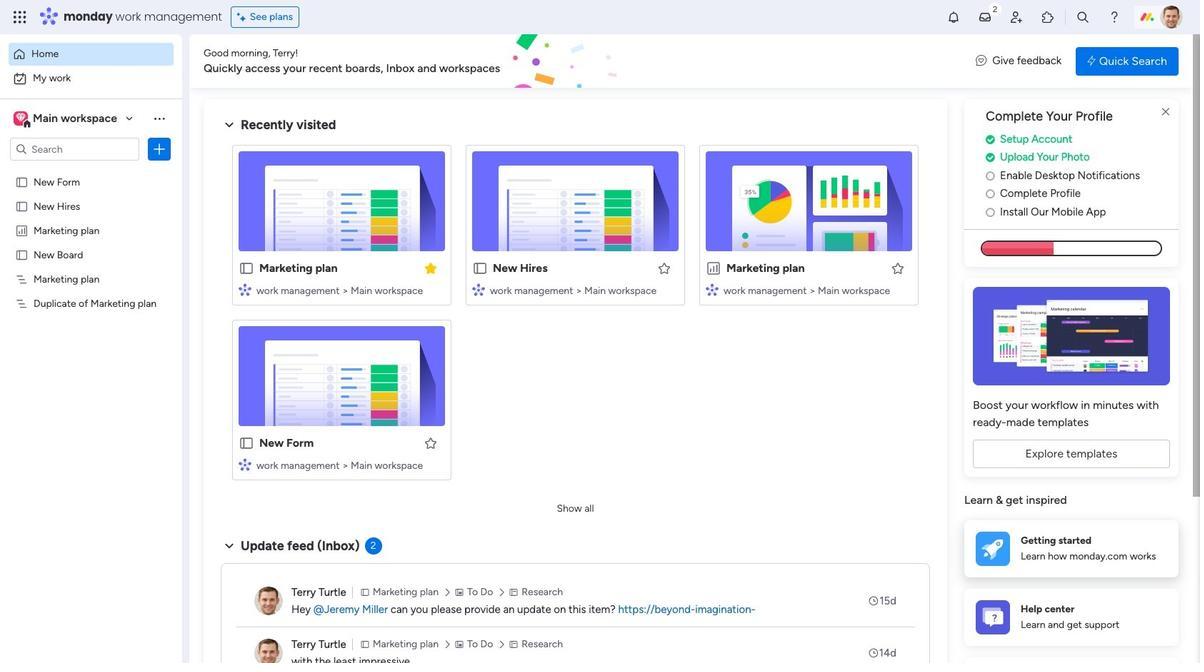 Task type: vqa. For each thing, say whether or not it's contained in the screenshot.
WORKSPACE OPTIONS Icon
yes



Task type: locate. For each thing, give the bounding box(es) containing it.
workspace image
[[14, 111, 28, 126], [16, 111, 26, 126]]

2 terry turtle image from the top
[[254, 640, 283, 664]]

list box
[[0, 167, 182, 508]]

0 horizontal spatial public board image
[[15, 199, 29, 213]]

2 element
[[365, 538, 382, 555]]

1 vertical spatial add to favorites image
[[424, 436, 438, 451]]

close update feed (inbox) image
[[221, 538, 238, 555]]

public board image
[[15, 199, 29, 213], [472, 261, 488, 277], [239, 436, 254, 452]]

select product image
[[13, 10, 27, 24]]

add to favorites image for bottom public board image
[[424, 436, 438, 451]]

public dashboard image
[[15, 224, 29, 237]]

v2 user feedback image
[[976, 53, 987, 69]]

option
[[9, 43, 174, 66], [9, 67, 174, 90], [0, 169, 182, 172]]

2 vertical spatial option
[[0, 169, 182, 172]]

update feed image
[[978, 10, 993, 24]]

terry turtle image
[[1161, 6, 1183, 29]]

terry turtle image
[[254, 587, 283, 616], [254, 640, 283, 664]]

0 vertical spatial add to favorites image
[[891, 261, 905, 275]]

0 horizontal spatial add to favorites image
[[424, 436, 438, 451]]

dapulse x slim image
[[1158, 104, 1175, 121]]

help center element
[[965, 589, 1179, 647]]

options image
[[152, 142, 167, 157]]

workspace selection element
[[14, 110, 119, 129]]

1 horizontal spatial public board image
[[239, 436, 254, 452]]

1 vertical spatial terry turtle image
[[254, 640, 283, 664]]

1 horizontal spatial add to favorites image
[[891, 261, 905, 275]]

1 vertical spatial public board image
[[472, 261, 488, 277]]

1 terry turtle image from the top
[[254, 587, 283, 616]]

add to favorites image
[[891, 261, 905, 275], [424, 436, 438, 451]]

circle o image
[[986, 171, 995, 181]]

public board image
[[15, 175, 29, 189], [15, 248, 29, 262], [239, 261, 254, 277]]

circle o image
[[986, 189, 995, 200], [986, 207, 995, 218]]

2 vertical spatial public board image
[[239, 436, 254, 452]]

see plans image
[[237, 9, 250, 25]]

2 workspace image from the left
[[16, 111, 26, 126]]

1 vertical spatial circle o image
[[986, 207, 995, 218]]

1 circle o image from the top
[[986, 189, 995, 200]]

0 vertical spatial terry turtle image
[[254, 587, 283, 616]]

Search in workspace field
[[30, 141, 119, 158]]

0 vertical spatial circle o image
[[986, 189, 995, 200]]

search everything image
[[1076, 10, 1091, 24]]



Task type: describe. For each thing, give the bounding box(es) containing it.
add to favorites image for public dashboard image
[[891, 261, 905, 275]]

1 workspace image from the left
[[14, 111, 28, 126]]

0 vertical spatial public board image
[[15, 199, 29, 213]]

0 vertical spatial option
[[9, 43, 174, 66]]

2 circle o image from the top
[[986, 207, 995, 218]]

close recently visited image
[[221, 116, 238, 134]]

check circle image
[[986, 152, 995, 163]]

1 vertical spatial option
[[9, 67, 174, 90]]

check circle image
[[986, 134, 995, 145]]

workspace options image
[[152, 111, 167, 126]]

2 horizontal spatial public board image
[[472, 261, 488, 277]]

public dashboard image
[[706, 261, 722, 277]]

remove from favorites image
[[424, 261, 438, 275]]

add to favorites image
[[657, 261, 672, 275]]

v2 bolt switch image
[[1088, 53, 1096, 69]]

2 image
[[989, 1, 1002, 17]]

notifications image
[[947, 10, 961, 24]]

help image
[[1108, 10, 1122, 24]]

invite members image
[[1010, 10, 1024, 24]]

quick search results list box
[[221, 134, 930, 498]]

monday marketplace image
[[1041, 10, 1056, 24]]

templates image image
[[978, 287, 1166, 386]]

getting started element
[[965, 521, 1179, 578]]



